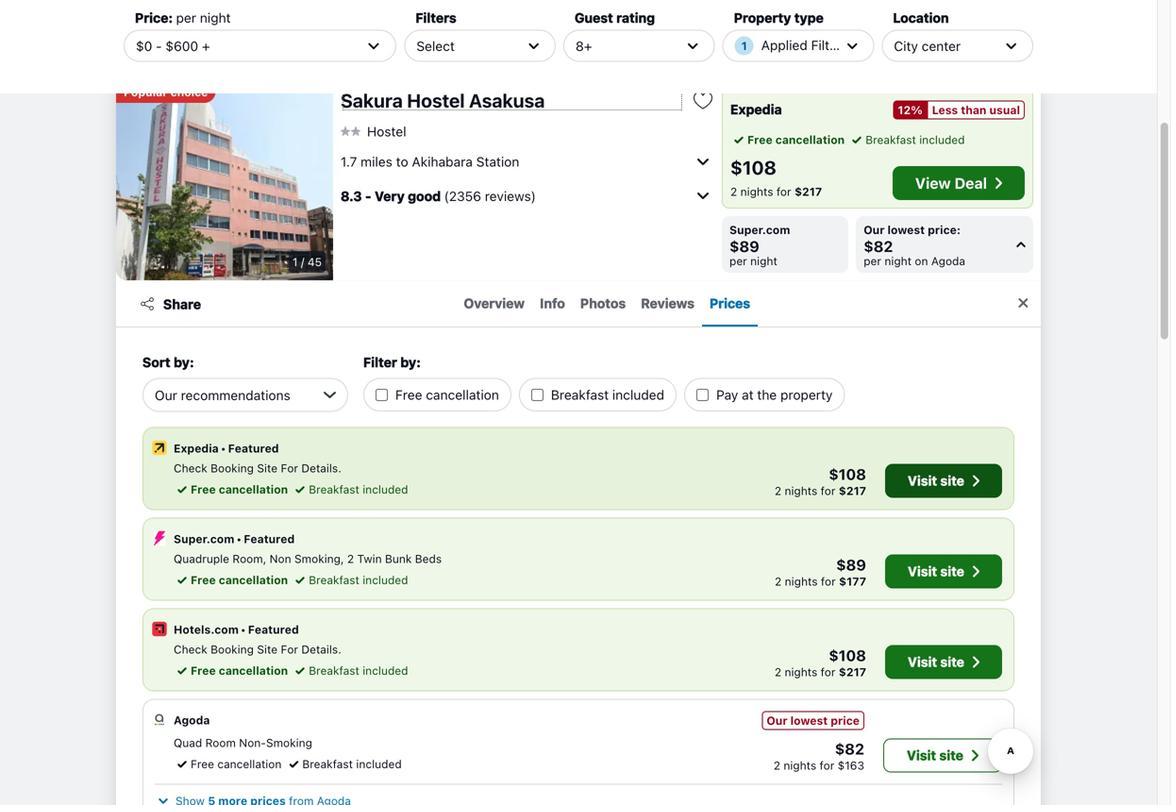 Task type: vqa. For each thing, say whether or not it's contained in the screenshot.
topmost More prices BUTTON
no



Task type: describe. For each thing, give the bounding box(es) containing it.
prices
[[710, 295, 751, 311]]

excellent
[[375, 9, 434, 24]]

view deal
[[915, 174, 987, 192]]

quad room non-smoking
[[174, 736, 312, 750]]

2 vertical spatial agoda
[[174, 714, 210, 727]]

breakfast for "super.com" icon
[[309, 573, 360, 587]]

info button
[[532, 281, 573, 327]]

reviews button
[[634, 281, 702, 327]]

agoda for $79
[[932, 48, 966, 61]]

super.com image
[[151, 530, 168, 547]]

quad
[[174, 736, 202, 750]]

cancellation for agoda icon
[[217, 758, 282, 771]]

free for expedia icon at the left bottom
[[191, 483, 216, 496]]

(2356
[[444, 188, 481, 204]]

price:
[[135, 10, 173, 25]]

select
[[417, 38, 455, 54]]

expedia • featured
[[174, 442, 279, 455]]

breakfast included for 'free cancellation' button related to expedia • featured
[[309, 483, 408, 496]]

breakfast inside multi-select list box
[[551, 387, 609, 403]]

price
[[831, 714, 860, 727]]

asakusa
[[469, 89, 545, 111]]

per inside expedia $83 per night
[[730, 48, 747, 61]]

45
[[308, 255, 322, 269]]

rating
[[617, 10, 655, 25]]

2 up super.com $89 per night
[[731, 185, 737, 198]]

the
[[757, 387, 777, 403]]

free for hotels.com icon
[[191, 664, 216, 677]]

2 for "super.com" icon
[[775, 575, 782, 588]]

cancellation for hotels.com icon
[[219, 664, 288, 677]]

free cancellation for 'free cancellation' button on top of 2 nights for $217
[[748, 133, 845, 146]]

free cancellation inside multi-select list box
[[396, 387, 499, 403]]

hotels.com
[[174, 623, 239, 636]]

popular choice button
[[116, 81, 216, 103]]

price: for $79
[[928, 17, 961, 30]]

night inside expedia $83 per night
[[751, 48, 778, 61]]

0 vertical spatial $108
[[731, 156, 777, 178]]

sakura hostel asakusa
[[341, 89, 545, 111]]

1.7
[[341, 154, 357, 169]]

non-
[[239, 736, 266, 750]]

sort
[[143, 354, 170, 370]]

for down hotels.com • featured
[[281, 643, 298, 656]]

per inside 'our lowest price: $82 per night on agoda'
[[864, 254, 882, 268]]

night inside 'our lowest price: $82 per night on agoda'
[[885, 254, 912, 268]]

free inside multi-select list box
[[396, 387, 422, 403]]

our lowest price: $82 per night on agoda
[[864, 223, 966, 268]]

8.3
[[341, 188, 362, 204]]

hostel inside 'button'
[[367, 123, 406, 139]]

night inside super.com $89 per night
[[751, 254, 778, 268]]

1.7 miles to akihabara station button
[[341, 146, 715, 177]]

info
[[540, 295, 565, 311]]

1.7 miles to akihabara station
[[341, 154, 520, 169]]

super.com for $89
[[730, 223, 791, 236]]

twin
[[357, 552, 382, 565]]

breakfast for hotels.com icon
[[309, 664, 360, 677]]

view deal button
[[893, 166, 1025, 200]]

nights for expedia • featured
[[785, 484, 818, 497]]

share button
[[127, 287, 213, 321]]

super.com • featured
[[174, 532, 295, 546]]

breakfast included for 'free cancellation' button related to hotels.com • featured
[[309, 664, 408, 677]]

nights for hotels.com • featured
[[785, 666, 818, 679]]

sakura hostel asakusa button
[[341, 89, 684, 112]]

applied
[[761, 37, 808, 53]]

hostel button
[[341, 123, 406, 139]]

city
[[894, 38, 918, 54]]

$108 2 nights for $217 for hotels.com • featured
[[775, 647, 867, 679]]

0 vertical spatial $217
[[795, 185, 822, 198]]

8.3 - very good (2356 reviews)
[[341, 188, 536, 204]]

super.com for •
[[174, 532, 234, 546]]

super.com $89 per night
[[730, 223, 791, 268]]

our lowest price: $79 per night on agoda
[[864, 17, 966, 61]]

free cancellation for 'free cancellation' button under room at the left bottom
[[191, 758, 282, 771]]

for inside $82 2 nights for $163
[[820, 759, 835, 772]]

reviews
[[641, 295, 695, 311]]

visit site button for expedia • featured
[[885, 464, 1003, 498]]

visit site button for super.com • featured
[[885, 555, 1003, 589]]

visit for super.com • featured
[[908, 564, 937, 579]]

2 for agoda icon
[[774, 759, 781, 772]]

breakfast included button for super.com • featured
[[292, 572, 408, 589]]

location
[[893, 10, 949, 25]]

beds
[[415, 552, 442, 565]]

applied filters
[[761, 37, 849, 53]]

nights inside $82 2 nights for $163
[[784, 759, 817, 772]]

very
[[375, 188, 405, 204]]

bunk
[[385, 552, 412, 565]]

on for $79
[[915, 48, 928, 61]]

breakfast included for super.com • featured 'free cancellation' button
[[309, 573, 408, 587]]

room,
[[233, 552, 266, 565]]

smoking,
[[295, 552, 344, 565]]

1 / 45
[[293, 255, 322, 269]]

agoda image
[[151, 711, 168, 728]]

our lowest price
[[767, 714, 860, 727]]

$108 for expedia • featured
[[829, 465, 867, 483]]

• for super.com
[[236, 532, 242, 546]]

Pay at the property checkbox
[[697, 389, 709, 401]]

2 left twin
[[347, 552, 354, 565]]

2 nights for $217
[[731, 185, 822, 198]]

1 / 43
[[292, 49, 322, 62]]

type
[[795, 10, 824, 25]]

for up $89 2 nights for $177
[[821, 484, 836, 497]]

included inside multi-select list box
[[613, 387, 665, 403]]

guest
[[575, 10, 613, 25]]

check booking site for details. for hotels.com
[[174, 643, 342, 656]]

smoking
[[266, 736, 312, 750]]

nights for super.com • featured
[[785, 575, 818, 588]]

lowest for $82
[[888, 223, 925, 236]]

$177
[[839, 575, 867, 588]]

featured for super.com • featured
[[244, 532, 295, 546]]

photos
[[580, 295, 626, 311]]

free cancellation for 'free cancellation' button related to expedia • featured
[[191, 483, 288, 496]]

included for "super.com" icon
[[363, 573, 408, 587]]

good
[[408, 188, 441, 204]]

$82 inside $82 2 nights for $163
[[835, 740, 865, 758]]

per inside super.com $89 per night
[[730, 254, 747, 268]]

lowest for $79
[[888, 17, 925, 30]]

free cancellation for super.com • featured 'free cancellation' button
[[191, 573, 288, 587]]

city center
[[894, 38, 961, 54]]

deal
[[955, 174, 987, 192]]

- for $0
[[156, 38, 162, 54]]

free for "super.com" icon
[[191, 573, 216, 587]]

$83
[[730, 31, 760, 49]]

sakura hostel asakusa, (tokyo, japan) image
[[116, 81, 333, 280]]

$600
[[166, 38, 198, 54]]

details. for expedia • featured
[[301, 462, 342, 475]]

visit for hotels.com • featured
[[908, 654, 937, 670]]

2 for expedia icon at the left bottom
[[775, 484, 782, 497]]

• for expedia
[[221, 442, 226, 455]]

1 vertical spatial expedia
[[731, 101, 782, 117]]

property type
[[734, 10, 824, 25]]

choice
[[170, 85, 208, 99]]

non
[[270, 552, 291, 565]]

visit site for hotels.com • featured
[[908, 654, 965, 670]]

prices button
[[702, 281, 758, 327]]

12%
[[898, 103, 923, 117]]

per inside our lowest price: $79 per night on agoda
[[864, 48, 882, 61]]

pay at the property
[[717, 387, 833, 403]]

photos button
[[573, 281, 634, 327]]

property
[[781, 387, 833, 403]]

$163
[[838, 759, 865, 772]]

hotels.com image
[[151, 621, 168, 638]]

akihabara
[[412, 154, 473, 169]]

+
[[202, 38, 210, 54]]

43
[[308, 49, 322, 62]]

breakfast included inside multi-select list box
[[551, 387, 665, 403]]

our for $82
[[864, 223, 885, 236]]

quadruple
[[174, 552, 229, 565]]

than
[[961, 103, 987, 117]]

breakfast included button for hotels.com • featured
[[292, 662, 408, 679]]

8+
[[576, 38, 592, 54]]

featured for hotels.com • featured
[[248, 623, 299, 636]]

visit site for expedia • featured
[[908, 473, 965, 489]]

expedia image
[[151, 439, 168, 456]]

view
[[915, 174, 951, 192]]



Task type: locate. For each thing, give the bounding box(es) containing it.
on for $82
[[915, 254, 928, 268]]

1 vertical spatial our
[[864, 223, 885, 236]]

per
[[176, 10, 196, 25], [730, 48, 747, 61], [864, 48, 882, 61], [730, 254, 747, 268], [864, 254, 882, 268]]

tab list
[[213, 281, 1002, 327]]

0 vertical spatial our
[[864, 17, 885, 30]]

popular
[[124, 85, 168, 99]]

1 horizontal spatial by:
[[401, 354, 421, 370]]

0 vertical spatial check booking site for details.
[[174, 462, 342, 475]]

0 horizontal spatial -
[[156, 38, 162, 54]]

free cancellation button for expedia • featured
[[174, 481, 288, 498]]

free cancellation button down room at the left bottom
[[174, 756, 282, 773]]

0 vertical spatial super.com
[[730, 223, 791, 236]]

1 price: from the top
[[928, 17, 961, 30]]

nights left the $177
[[785, 575, 818, 588]]

featured for expedia • featured
[[228, 442, 279, 455]]

1 vertical spatial reviews)
[[485, 188, 536, 204]]

breakfast right breakfast included option
[[551, 387, 609, 403]]

expedia down applied at the right top
[[731, 101, 782, 117]]

• for hotels.com
[[241, 623, 246, 636]]

free down the hotels.com
[[191, 664, 216, 677]]

$82 2 nights for $163
[[774, 740, 865, 772]]

1 vertical spatial $108 2 nights for $217
[[775, 647, 867, 679]]

1 vertical spatial price:
[[928, 223, 961, 236]]

agoda right city
[[932, 48, 966, 61]]

lowest inside our lowest price: $79 per night on agoda
[[888, 17, 925, 30]]

1 vertical spatial •
[[236, 532, 242, 546]]

price: down the view deal at the top
[[928, 223, 961, 236]]

price: per night
[[135, 10, 231, 25]]

free for agoda icon
[[191, 758, 214, 771]]

visit site button
[[885, 464, 1003, 498], [885, 555, 1003, 589], [885, 645, 1003, 679], [884, 739, 1003, 773]]

our inside 'our lowest price: $82 per night on agoda'
[[864, 223, 885, 236]]

2 check booking site for details. from the top
[[174, 643, 342, 656]]

at
[[742, 387, 754, 403]]

/ for $83
[[301, 49, 304, 62]]

breakfast for agoda icon
[[302, 758, 353, 771]]

breakfast for expedia icon at the left bottom
[[309, 483, 360, 496]]

0 horizontal spatial filters
[[416, 10, 457, 25]]

1 down property
[[742, 39, 747, 52]]

2
[[731, 185, 737, 198], [775, 484, 782, 497], [347, 552, 354, 565], [775, 575, 782, 588], [775, 666, 782, 679], [774, 759, 781, 772]]

1 vertical spatial on
[[915, 254, 928, 268]]

$108 2 nights for $217
[[775, 465, 867, 497], [775, 647, 867, 679]]

(84
[[437, 9, 459, 24]]

1 vertical spatial /
[[301, 255, 304, 269]]

free cancellation button for hotels.com • featured
[[174, 662, 288, 679]]

hostel up miles
[[367, 123, 406, 139]]

0 vertical spatial hostel
[[407, 89, 465, 111]]

breakfast included button for expedia • featured
[[292, 481, 408, 498]]

•
[[221, 442, 226, 455], [236, 532, 242, 546], [241, 623, 246, 636]]

free cancellation down expedia • featured
[[191, 483, 288, 496]]

free cancellation down room,
[[191, 573, 288, 587]]

cancellation down non-
[[217, 758, 282, 771]]

0 vertical spatial filters
[[416, 10, 457, 25]]

1 horizontal spatial super.com
[[730, 223, 791, 236]]

1 horizontal spatial filters
[[811, 37, 849, 53]]

details. up smoking, on the bottom left of page
[[301, 462, 342, 475]]

nights up super.com $89 per night
[[741, 185, 774, 198]]

to
[[396, 154, 408, 169]]

sakura
[[341, 89, 403, 111]]

site
[[257, 462, 278, 475], [941, 473, 965, 489], [941, 564, 965, 579], [257, 643, 278, 656], [941, 654, 965, 670], [940, 748, 964, 763]]

free cancellation down filter by: on the top of the page
[[396, 387, 499, 403]]

free right free cancellation checkbox
[[396, 387, 422, 403]]

1 horizontal spatial hostel
[[407, 89, 465, 111]]

usual
[[990, 103, 1020, 117]]

2 vertical spatial lowest
[[791, 714, 828, 727]]

0 vertical spatial price:
[[928, 17, 961, 30]]

• right expedia icon at the left bottom
[[221, 442, 226, 455]]

booking down expedia • featured
[[211, 462, 254, 475]]

0 horizontal spatial super.com
[[174, 532, 234, 546]]

2 vertical spatial featured
[[248, 623, 299, 636]]

free down "quadruple" in the bottom of the page
[[191, 573, 216, 587]]

1 vertical spatial check
[[174, 643, 207, 656]]

$108 2 nights for $217 up the our lowest price
[[775, 647, 867, 679]]

• up room,
[[236, 532, 242, 546]]

2 inside $89 2 nights for $177
[[775, 575, 782, 588]]

1 vertical spatial check booking site for details.
[[174, 643, 342, 656]]

$0 - $600 +
[[136, 38, 210, 54]]

check booking site for details.
[[174, 462, 342, 475], [174, 643, 342, 656]]

1 check booking site for details. from the top
[[174, 462, 342, 475]]

agoda for $82
[[932, 254, 966, 268]]

super.com
[[730, 223, 791, 236], [174, 532, 234, 546]]

price: inside our lowest price: $79 per night on agoda
[[928, 17, 961, 30]]

guest rating
[[575, 10, 655, 25]]

expedia inside expedia $83 per night
[[730, 17, 775, 30]]

lowest left price
[[791, 714, 828, 727]]

- right $0
[[156, 38, 162, 54]]

hotels.com • featured
[[174, 623, 299, 636]]

less
[[932, 103, 958, 117]]

filters
[[416, 10, 457, 25], [811, 37, 849, 53]]

booking down hotels.com • featured
[[211, 643, 254, 656]]

$89 inside $89 2 nights for $177
[[837, 556, 867, 574]]

free down quad
[[191, 758, 214, 771]]

$89 inside super.com $89 per night
[[730, 237, 760, 255]]

nights up $89 2 nights for $177
[[785, 484, 818, 497]]

0 vertical spatial -
[[156, 38, 162, 54]]

on
[[915, 48, 928, 61], [915, 254, 928, 268]]

0 vertical spatial details.
[[301, 462, 342, 475]]

featured up non
[[244, 532, 295, 546]]

check for expedia • featured
[[174, 462, 207, 475]]

free cancellation button down room,
[[174, 572, 288, 589]]

share
[[163, 296, 201, 312]]

1 / from the top
[[301, 49, 304, 62]]

2 inside $82 2 nights for $163
[[774, 759, 781, 772]]

nights
[[741, 185, 774, 198], [785, 484, 818, 497], [785, 575, 818, 588], [785, 666, 818, 679], [784, 759, 817, 772]]

details. down smoking, on the bottom left of page
[[301, 643, 342, 656]]

/ for $89
[[301, 255, 304, 269]]

1 vertical spatial details.
[[301, 643, 342, 656]]

center
[[922, 38, 961, 54]]

popular choice
[[124, 85, 208, 99]]

0 vertical spatial booking
[[211, 462, 254, 475]]

lowest down view
[[888, 223, 925, 236]]

0 vertical spatial check
[[174, 462, 207, 475]]

filters down type
[[811, 37, 849, 53]]

cancellation
[[776, 133, 845, 146], [426, 387, 499, 403], [219, 483, 288, 496], [219, 573, 288, 587], [219, 664, 288, 677], [217, 758, 282, 771]]

miles
[[361, 154, 393, 169]]

1 check from the top
[[174, 462, 207, 475]]

2 down the our lowest price
[[774, 759, 781, 772]]

2 vertical spatial our
[[767, 714, 788, 727]]

1 $108 2 nights for $217 from the top
[[775, 465, 867, 497]]

property
[[734, 10, 791, 25]]

night
[[200, 10, 231, 25], [751, 48, 778, 61], [885, 48, 912, 61], [751, 254, 778, 268], [885, 254, 912, 268]]

Breakfast included checkbox
[[531, 389, 544, 401]]

featured
[[228, 442, 279, 455], [244, 532, 295, 546], [248, 623, 299, 636]]

for left $163
[[820, 759, 835, 772]]

check for hotels.com • featured
[[174, 643, 207, 656]]

check down the hotels.com
[[174, 643, 207, 656]]

$217 for hotels.com • featured
[[839, 666, 867, 679]]

free up 2 nights for $217
[[748, 133, 773, 146]]

nights down the our lowest price
[[784, 759, 817, 772]]

1 left 43
[[292, 49, 298, 62]]

on inside our lowest price: $79 per night on agoda
[[915, 48, 928, 61]]

for up super.com • featured
[[281, 462, 298, 475]]

visit for expedia • featured
[[908, 473, 937, 489]]

$89
[[730, 237, 760, 255], [837, 556, 867, 574]]

featured right the hotels.com
[[248, 623, 299, 636]]

price:
[[928, 17, 961, 30], [928, 223, 961, 236]]

filters up "select"
[[416, 10, 457, 25]]

breakfast included
[[866, 133, 965, 146], [551, 387, 665, 403], [309, 483, 408, 496], [309, 573, 408, 587], [309, 664, 408, 677], [302, 758, 402, 771]]

station
[[476, 154, 520, 169]]

1 vertical spatial hostel
[[367, 123, 406, 139]]

breakfast down smoking, on the bottom left of page
[[309, 573, 360, 587]]

1 booking from the top
[[211, 462, 254, 475]]

0 vertical spatial featured
[[228, 442, 279, 455]]

$89 up the $177
[[837, 556, 867, 574]]

2 details. from the top
[[301, 643, 342, 656]]

1 on from the top
[[915, 48, 928, 61]]

booking for expedia
[[211, 462, 254, 475]]

hostel down "select"
[[407, 89, 465, 111]]

1 vertical spatial $217
[[839, 484, 867, 497]]

$89 2 nights for $177
[[775, 556, 867, 588]]

by:
[[174, 354, 194, 370], [401, 354, 421, 370]]

cancellation inside multi-select list box
[[426, 387, 499, 403]]

cancellation for "super.com" icon
[[219, 573, 288, 587]]

super.com down 2 nights for $217
[[730, 223, 791, 236]]

2 booking from the top
[[211, 643, 254, 656]]

2 by: from the left
[[401, 354, 421, 370]]

$108 for hotels.com • featured
[[829, 647, 867, 665]]

hostel
[[407, 89, 465, 111], [367, 123, 406, 139]]

for inside $89 2 nights for $177
[[821, 575, 836, 588]]

visit
[[908, 473, 937, 489], [908, 564, 937, 579], [908, 654, 937, 670], [907, 748, 936, 763]]

1 vertical spatial $108
[[829, 465, 867, 483]]

quadruple room, non smoking, 2 twin bunk beds
[[174, 552, 442, 565]]

cancellation down hotels.com • featured
[[219, 664, 288, 677]]

$82 inside 'our lowest price: $82 per night on agoda'
[[864, 237, 893, 255]]

$108 down property
[[829, 465, 867, 483]]

free cancellation button for super.com • featured
[[174, 572, 288, 589]]

0 horizontal spatial hostel
[[367, 123, 406, 139]]

reviews) right (84
[[462, 9, 513, 24]]

booking
[[211, 462, 254, 475], [211, 643, 254, 656]]

0 vertical spatial agoda
[[932, 48, 966, 61]]

-
[[156, 38, 162, 54], [365, 188, 372, 204]]

by: right 'sort' in the left top of the page
[[174, 354, 194, 370]]

our for $79
[[864, 17, 885, 30]]

hostel inside button
[[407, 89, 465, 111]]

cancellation down expedia • featured
[[219, 483, 288, 496]]

price: inside 'our lowest price: $82 per night on agoda'
[[928, 223, 961, 236]]

$108 up 2 nights for $217
[[731, 156, 777, 178]]

for up super.com $89 per night
[[777, 185, 792, 198]]

overview button
[[456, 281, 532, 327]]

for
[[777, 185, 792, 198], [281, 462, 298, 475], [821, 484, 836, 497], [821, 575, 836, 588], [281, 643, 298, 656], [821, 666, 836, 679], [820, 759, 835, 772]]

expedia for •
[[174, 442, 219, 455]]

super.com up "quadruple" in the bottom of the page
[[174, 532, 234, 546]]

/
[[301, 49, 304, 62], [301, 255, 304, 269]]

free cancellation button
[[731, 131, 845, 148], [174, 481, 288, 498], [174, 572, 288, 589], [174, 662, 288, 679], [174, 756, 282, 773]]

tab list containing overview
[[213, 281, 1002, 327]]

price: up center
[[928, 17, 961, 30]]

agoda up quad
[[174, 714, 210, 727]]

breakfast
[[866, 133, 916, 146], [551, 387, 609, 403], [309, 483, 360, 496], [309, 573, 360, 587], [309, 664, 360, 677], [302, 758, 353, 771]]

booking for hotels.com
[[211, 643, 254, 656]]

check down expedia • featured
[[174, 462, 207, 475]]

$108 up price
[[829, 647, 867, 665]]

cancellation down room,
[[219, 573, 288, 587]]

1 details. from the top
[[301, 462, 342, 475]]

1 vertical spatial agoda
[[932, 254, 966, 268]]

on down view
[[915, 254, 928, 268]]

free cancellation for 'free cancellation' button related to hotels.com • featured
[[191, 664, 288, 677]]

1 for $83
[[292, 49, 298, 62]]

1 vertical spatial featured
[[244, 532, 295, 546]]

$108 2 nights for $217 for expedia • featured
[[775, 465, 867, 497]]

lowest up city
[[888, 17, 925, 30]]

nights up the our lowest price
[[785, 666, 818, 679]]

2 up $89 2 nights for $177
[[775, 484, 782, 497]]

by: right filter
[[401, 354, 421, 370]]

• right the hotels.com
[[241, 623, 246, 636]]

multi-select list box
[[363, 371, 853, 412]]

check booking site for details. down expedia • featured
[[174, 462, 342, 475]]

visit site button for hotels.com • featured
[[885, 645, 1003, 679]]

1 horizontal spatial $89
[[837, 556, 867, 574]]

2 vertical spatial •
[[241, 623, 246, 636]]

cancellation left breakfast included option
[[426, 387, 499, 403]]

0 vertical spatial on
[[915, 48, 928, 61]]

our inside our lowest price: $79 per night on agoda
[[864, 17, 885, 30]]

0 vertical spatial $89
[[730, 237, 760, 255]]

free cancellation down hotels.com • featured
[[191, 664, 288, 677]]

check booking site for details. down hotels.com • featured
[[174, 643, 342, 656]]

2 vertical spatial $217
[[839, 666, 867, 679]]

/ left 43
[[301, 49, 304, 62]]

Free cancellation checkbox
[[376, 389, 388, 401]]

0 horizontal spatial by:
[[174, 354, 194, 370]]

price: for $82
[[928, 223, 961, 236]]

cancellation up 2 nights for $217
[[776, 133, 845, 146]]

free cancellation up 2 nights for $217
[[748, 133, 845, 146]]

$82
[[864, 237, 893, 255], [835, 740, 865, 758]]

expedia
[[730, 17, 775, 30], [731, 101, 782, 117], [174, 442, 219, 455]]

1 horizontal spatial -
[[365, 188, 372, 204]]

details.
[[301, 462, 342, 475], [301, 643, 342, 656]]

included for agoda icon
[[356, 758, 402, 771]]

pay
[[717, 387, 738, 403]]

expedia up '$83'
[[730, 17, 775, 30]]

2 $108 2 nights for $217 from the top
[[775, 647, 867, 679]]

expedia for $83
[[730, 17, 775, 30]]

1 vertical spatial $89
[[837, 556, 867, 574]]

visit site for super.com • featured
[[908, 564, 965, 579]]

0 vertical spatial reviews)
[[462, 9, 513, 24]]

featured up super.com • featured
[[228, 442, 279, 455]]

$0
[[136, 38, 152, 54]]

0 vertical spatial expedia
[[730, 17, 775, 30]]

1 for $89
[[293, 255, 298, 269]]

reviews) down station
[[485, 188, 536, 204]]

1 left 45
[[293, 255, 298, 269]]

$89 up prices
[[730, 237, 760, 255]]

cancellation for expedia icon at the left bottom
[[219, 483, 288, 496]]

sort by:
[[143, 354, 194, 370]]

plat hostel keikyu minowa forest, (tokyo, japan) image
[[116, 0, 333, 74]]

1 vertical spatial -
[[365, 188, 372, 204]]

lowest
[[888, 17, 925, 30], [888, 223, 925, 236], [791, 714, 828, 727]]

free cancellation button up 2 nights for $217
[[731, 131, 845, 148]]

2 price: from the top
[[928, 223, 961, 236]]

by: for filter by:
[[401, 354, 421, 370]]

on inside 'our lowest price: $82 per night on agoda'
[[915, 254, 928, 268]]

agoda down the view deal at the top
[[932, 254, 966, 268]]

breakfast down 12%
[[866, 133, 916, 146]]

2 vertical spatial expedia
[[174, 442, 219, 455]]

check booking site for details. for expedia
[[174, 462, 342, 475]]

by: for sort by:
[[174, 354, 194, 370]]

0 vertical spatial $108 2 nights for $217
[[775, 465, 867, 497]]

night inside our lowest price: $79 per night on agoda
[[885, 48, 912, 61]]

2 vertical spatial $108
[[829, 647, 867, 665]]

lowest inside 'our lowest price: $82 per night on agoda'
[[888, 223, 925, 236]]

2 on from the top
[[915, 254, 928, 268]]

agoda
[[932, 48, 966, 61], [932, 254, 966, 268], [174, 714, 210, 727]]

expedia $83 per night
[[730, 17, 778, 61]]

expedia right expedia icon at the left bottom
[[174, 442, 219, 455]]

0 horizontal spatial $89
[[730, 237, 760, 255]]

details. for hotels.com • featured
[[301, 643, 342, 656]]

0 vertical spatial $82
[[864, 237, 893, 255]]

12% less than usual
[[898, 103, 1020, 117]]

2 left the $177
[[775, 575, 782, 588]]

1 vertical spatial super.com
[[174, 532, 234, 546]]

1 by: from the left
[[174, 354, 194, 370]]

0 vertical spatial /
[[301, 49, 304, 62]]

agoda inside our lowest price: $79 per night on agoda
[[932, 48, 966, 61]]

for up the our lowest price
[[821, 666, 836, 679]]

0 vertical spatial •
[[221, 442, 226, 455]]

free down expedia • featured
[[191, 483, 216, 496]]

filter by:
[[363, 354, 421, 370]]

2 / from the top
[[301, 255, 304, 269]]

- for 8.3
[[365, 188, 372, 204]]

$108 2 nights for $217 down property
[[775, 465, 867, 497]]

1 vertical spatial booking
[[211, 643, 254, 656]]

breakfast down smoking
[[302, 758, 353, 771]]

0 vertical spatial lowest
[[888, 17, 925, 30]]

for left the $177
[[821, 575, 836, 588]]

on down location
[[915, 48, 928, 61]]

breakfast up smoking, on the bottom left of page
[[309, 483, 360, 496]]

free cancellation
[[748, 133, 845, 146], [396, 387, 499, 403], [191, 483, 288, 496], [191, 573, 288, 587], [191, 664, 288, 677], [191, 758, 282, 771]]

- right 8.3
[[365, 188, 372, 204]]

breakfast included for 'free cancellation' button on top of 2 nights for $217
[[866, 133, 965, 146]]

2 up the our lowest price
[[775, 666, 782, 679]]

free cancellation button down expedia • featured
[[174, 481, 288, 498]]

included for hotels.com icon
[[363, 664, 408, 677]]

/ left 45
[[301, 255, 304, 269]]

check
[[174, 462, 207, 475], [174, 643, 207, 656]]

free cancellation down quad room non-smoking
[[191, 758, 282, 771]]

$217 for expedia • featured
[[839, 484, 867, 497]]

room
[[205, 736, 236, 750]]

filter
[[363, 354, 397, 370]]

breakfast included for 'free cancellation' button under room at the left bottom
[[302, 758, 402, 771]]

free cancellation button down hotels.com • featured
[[174, 662, 288, 679]]

agoda inside 'our lowest price: $82 per night on agoda'
[[932, 254, 966, 268]]

2 check from the top
[[174, 643, 207, 656]]

breakfast up smoking
[[309, 664, 360, 677]]

1 vertical spatial $82
[[835, 740, 865, 758]]

included for expedia icon at the left bottom
[[363, 483, 408, 496]]

nights inside $89 2 nights for $177
[[785, 575, 818, 588]]

1 vertical spatial lowest
[[888, 223, 925, 236]]

2 for hotels.com icon
[[775, 666, 782, 679]]

1 vertical spatial filters
[[811, 37, 849, 53]]



